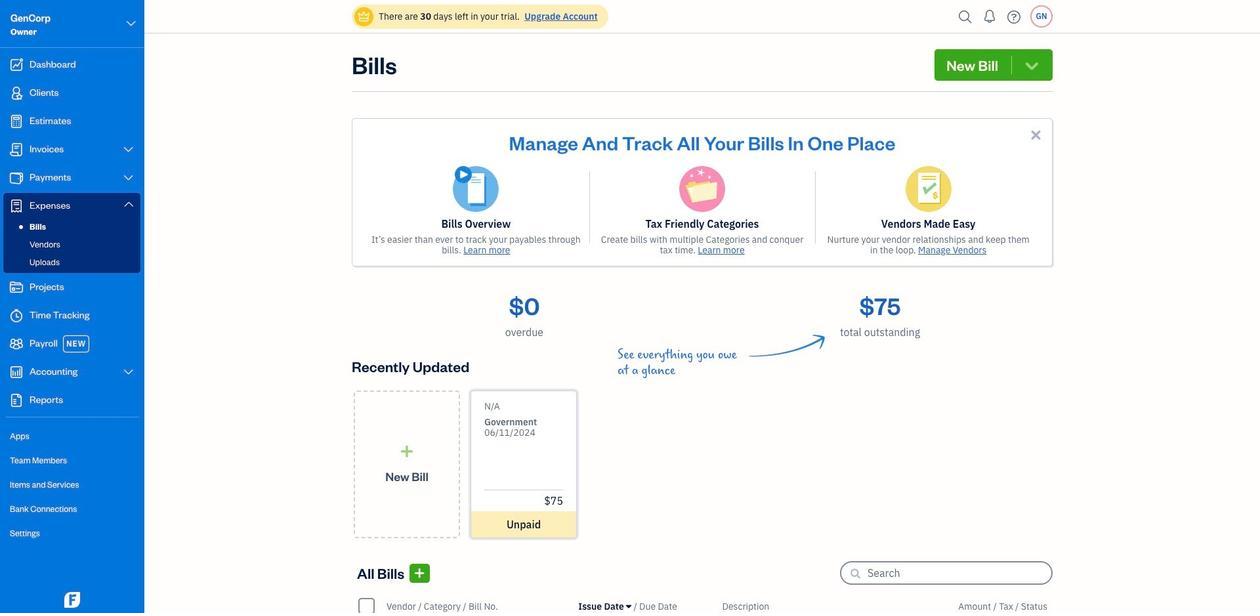 Task type: vqa. For each thing, say whether or not it's contained in the screenshot.
Notifications image
yes



Task type: describe. For each thing, give the bounding box(es) containing it.
chart image
[[9, 366, 24, 379]]

vendors made easy image
[[906, 166, 952, 212]]

chevrondown image
[[1023, 56, 1041, 74]]

freshbooks image
[[62, 592, 83, 608]]

dashboard image
[[9, 58, 24, 72]]

bills overview image
[[453, 166, 499, 212]]

go to help image
[[1004, 7, 1025, 27]]

payment image
[[9, 171, 24, 185]]

crown image
[[357, 10, 371, 23]]

chevron large down image for the payment image
[[123, 173, 135, 183]]

notifications image
[[980, 3, 1001, 30]]

chevron large down image for chart image
[[123, 367, 135, 378]]

chevron large down image for expense icon
[[123, 199, 135, 209]]

Search text field
[[868, 563, 1052, 584]]



Task type: locate. For each thing, give the bounding box(es) containing it.
estimate image
[[9, 115, 24, 128]]

timer image
[[9, 309, 24, 322]]

0 vertical spatial chevron large down image
[[123, 173, 135, 183]]

client image
[[9, 87, 24, 100]]

2 vertical spatial chevron large down image
[[123, 367, 135, 378]]

0 vertical spatial chevron large down image
[[125, 16, 137, 32]]

search image
[[955, 7, 976, 27]]

chevron large down image
[[125, 16, 137, 32], [123, 144, 135, 155]]

main element
[[0, 0, 177, 613]]

1 vertical spatial chevron large down image
[[123, 144, 135, 155]]

close image
[[1029, 127, 1044, 142]]

1 vertical spatial chevron large down image
[[123, 199, 135, 209]]

2 chevron large down image from the top
[[123, 199, 135, 209]]

plus image
[[400, 445, 415, 458]]

team image
[[9, 337, 24, 351]]

caretdown image
[[626, 601, 632, 612]]

chevron large down image
[[123, 173, 135, 183], [123, 199, 135, 209], [123, 367, 135, 378]]

report image
[[9, 394, 24, 407]]

3 chevron large down image from the top
[[123, 367, 135, 378]]

expense image
[[9, 200, 24, 213]]

project image
[[9, 281, 24, 294]]

invoice image
[[9, 143, 24, 156]]

add a new bill image
[[414, 565, 426, 581]]

1 chevron large down image from the top
[[123, 173, 135, 183]]

tax friendly categories image
[[680, 166, 726, 212]]



